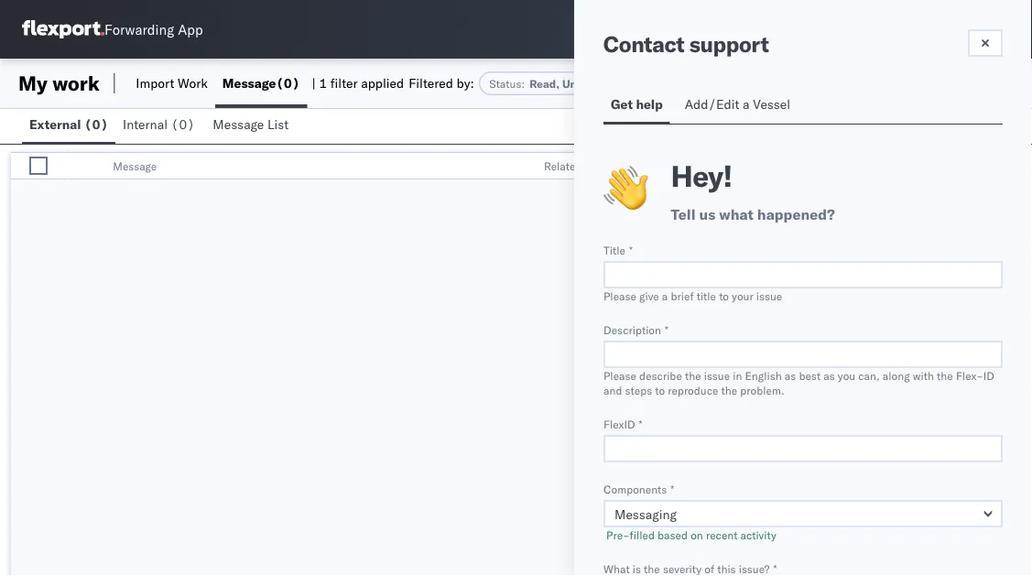 Task type: vqa. For each thing, say whether or not it's contained in the screenshot.
the right 1669777
no



Task type: describe. For each thing, give the bounding box(es) containing it.
work
[[178, 75, 208, 91]]

a inside add/edit a vessel button
[[743, 96, 750, 112]]

and
[[604, 383, 622, 397]]

:
[[522, 76, 525, 90]]

1 horizontal spatial to
[[719, 289, 729, 303]]

status
[[490, 76, 522, 90]]

2 horizontal spatial the
[[937, 369, 954, 382]]

related work item/shipment
[[544, 159, 687, 173]]

issue inside please describe the issue in english as best as you can, along with the flex-id and steps to reproduce the problem.
[[704, 369, 730, 382]]

pre-filled based on recent activity
[[604, 528, 777, 542]]

your
[[732, 289, 754, 303]]

give
[[640, 289, 659, 303]]

os button
[[968, 8, 1011, 50]]

message list button
[[206, 108, 300, 144]]

with
[[913, 369, 934, 382]]

in
[[733, 369, 742, 382]]

flexid *
[[604, 417, 643, 431]]

message (0)
[[222, 75, 300, 91]]

related
[[544, 159, 582, 173]]

(0) for message (0)
[[276, 75, 300, 91]]

us
[[700, 205, 716, 224]]

read,
[[530, 76, 560, 90]]

to inside please describe the issue in english as best as you can, along with the flex-id and steps to reproduce the problem.
[[655, 383, 665, 397]]

pre-
[[607, 528, 630, 542]]

please give a brief title to your issue
[[604, 289, 783, 303]]

message list
[[213, 116, 289, 132]]

flexport. image
[[22, 20, 104, 38]]

os
[[981, 22, 998, 36]]

forwarding
[[104, 21, 174, 38]]

recent
[[706, 528, 738, 542]]

1 as from the left
[[785, 369, 796, 382]]

describe
[[640, 369, 682, 382]]

status : read, unread
[[490, 76, 601, 90]]

import
[[136, 75, 174, 91]]

add/edit a vessel
[[685, 96, 791, 112]]

please for please describe the issue in english as best as you can, along with the flex-id and steps to reproduce the problem.
[[604, 369, 637, 382]]

1
[[319, 75, 327, 91]]

help
[[636, 96, 663, 112]]

flexid
[[604, 417, 635, 431]]

work for my
[[52, 71, 100, 96]]

external (0)
[[29, 116, 108, 132]]

get
[[611, 96, 633, 112]]

1 horizontal spatial the
[[721, 383, 738, 397]]

add/edit
[[685, 96, 740, 112]]

get help button
[[604, 88, 670, 124]]

contact
[[604, 30, 685, 58]]

internal (0)
[[123, 116, 195, 132]]

reproduce
[[668, 383, 719, 397]]

forwarding app link
[[22, 20, 203, 38]]

title *
[[604, 243, 633, 257]]

components
[[604, 482, 667, 496]]

unread
[[562, 76, 601, 90]]

applied
[[361, 75, 404, 91]]

happened?
[[758, 205, 835, 224]]

my work
[[18, 71, 100, 96]]

hey!
[[671, 157, 732, 194]]

item/shipment
[[612, 159, 687, 173]]

tell us what happened?
[[671, 205, 835, 224]]

description
[[604, 323, 661, 337]]

vessel
[[753, 96, 791, 112]]

filtered
[[409, 75, 453, 91]]

* for title *
[[629, 243, 633, 257]]

my
[[18, 71, 47, 96]]

filled
[[630, 528, 655, 542]]

* for flexid *
[[639, 417, 643, 431]]

please for please give a brief title to your issue
[[604, 289, 637, 303]]

list
[[267, 116, 289, 132]]

title
[[604, 243, 626, 257]]

|
[[312, 75, 316, 91]]

you
[[838, 369, 856, 382]]



Task type: locate. For each thing, give the bounding box(es) containing it.
* right description
[[665, 323, 669, 337]]

please describe the issue in english as best as you can, along with the flex-id and steps to reproduce the problem.
[[604, 369, 995, 397]]

import work
[[136, 75, 208, 91]]

based
[[658, 528, 688, 542]]

best
[[799, 369, 821, 382]]

(0) for external (0)
[[84, 116, 108, 132]]

1 horizontal spatial work
[[585, 159, 609, 173]]

resize handle column header for related work item/shipment
[[700, 153, 722, 180]]

the
[[685, 369, 701, 382], [937, 369, 954, 382], [721, 383, 738, 397]]

description *
[[604, 323, 669, 337]]

None text field
[[604, 261, 1003, 289]]

1 resize handle column header from the left
[[45, 153, 67, 180]]

0 vertical spatial please
[[604, 289, 637, 303]]

activity
[[741, 528, 777, 542]]

1 horizontal spatial issue
[[757, 289, 783, 303]]

resize handle column header down external
[[45, 153, 67, 180]]

0 vertical spatial message
[[222, 75, 276, 91]]

the down in
[[721, 383, 738, 397]]

flex-
[[956, 369, 984, 382]]

filter
[[330, 75, 358, 91]]

(0) right internal
[[171, 116, 195, 132]]

1 horizontal spatial (0)
[[171, 116, 195, 132]]

work for related
[[585, 159, 609, 173]]

along
[[883, 369, 910, 382]]

issue
[[757, 289, 783, 303], [704, 369, 730, 382]]

as left "you"
[[824, 369, 835, 382]]

0 vertical spatial work
[[52, 71, 100, 96]]

(0) right external
[[84, 116, 108, 132]]

please
[[604, 289, 637, 303], [604, 369, 637, 382]]

message
[[222, 75, 276, 91], [213, 116, 264, 132], [113, 159, 157, 173]]

2 horizontal spatial resize handle column header
[[700, 153, 722, 180]]

message for list
[[213, 116, 264, 132]]

0 horizontal spatial issue
[[704, 369, 730, 382]]

get help
[[611, 96, 663, 112]]

(0) for internal (0)
[[171, 116, 195, 132]]

tell
[[671, 205, 696, 224]]

import work button
[[129, 59, 215, 108]]

please left give
[[604, 289, 637, 303]]

0 horizontal spatial work
[[52, 71, 100, 96]]

1 vertical spatial work
[[585, 159, 609, 173]]

* for components *
[[671, 482, 674, 496]]

2 resize handle column header from the left
[[513, 153, 535, 180]]

2 vertical spatial message
[[113, 159, 157, 173]]

external (0) button
[[22, 108, 116, 144]]

0 horizontal spatial to
[[655, 383, 665, 397]]

by:
[[457, 75, 474, 91]]

0 vertical spatial a
[[743, 96, 750, 112]]

to right title
[[719, 289, 729, 303]]

contact support
[[604, 30, 769, 58]]

2 as from the left
[[824, 369, 835, 382]]

please up and at the bottom of the page
[[604, 369, 637, 382]]

work
[[52, 71, 100, 96], [585, 159, 609, 173]]

resize handle column header left client in the top of the page
[[700, 153, 722, 180]]

0 horizontal spatial (0)
[[84, 116, 108, 132]]

None checkbox
[[29, 157, 48, 175]]

brief
[[671, 289, 694, 303]]

1 horizontal spatial as
[[824, 369, 835, 382]]

message down internal
[[113, 159, 157, 173]]

👋
[[604, 160, 648, 216]]

a
[[743, 96, 750, 112], [662, 289, 668, 303]]

internal (0) button
[[116, 108, 206, 144]]

what
[[719, 205, 754, 224]]

| 1 filter applied filtered by:
[[312, 75, 474, 91]]

app
[[178, 21, 203, 38]]

to down describe
[[655, 383, 665, 397]]

components *
[[604, 482, 674, 496]]

None text field
[[829, 16, 858, 43], [604, 341, 1003, 368], [604, 435, 1003, 463], [829, 16, 858, 43], [604, 341, 1003, 368], [604, 435, 1003, 463]]

problem.
[[741, 383, 785, 397]]

as
[[785, 369, 796, 382], [824, 369, 835, 382]]

support
[[690, 30, 769, 58]]

0 vertical spatial to
[[719, 289, 729, 303]]

0 horizontal spatial as
[[785, 369, 796, 382]]

title
[[697, 289, 716, 303]]

message left list
[[213, 116, 264, 132]]

as left best
[[785, 369, 796, 382]]

steps
[[625, 383, 652, 397]]

please inside please describe the issue in english as best as you can, along with the flex-id and steps to reproduce the problem.
[[604, 369, 637, 382]]

message up the 'message list'
[[222, 75, 276, 91]]

can,
[[859, 369, 880, 382]]

add/edit a vessel button
[[678, 88, 803, 124]]

2 please from the top
[[604, 369, 637, 382]]

external
[[29, 116, 81, 132]]

(0)
[[276, 75, 300, 91], [84, 116, 108, 132], [171, 116, 195, 132]]

issue right your
[[757, 289, 783, 303]]

resize handle column header for message
[[513, 153, 535, 180]]

1 vertical spatial message
[[213, 116, 264, 132]]

the right the with
[[937, 369, 954, 382]]

internal
[[123, 116, 168, 132]]

0 horizontal spatial resize handle column header
[[45, 153, 67, 180]]

* right flexid
[[639, 417, 643, 431]]

on
[[691, 528, 703, 542]]

2 horizontal spatial (0)
[[276, 75, 300, 91]]

1 vertical spatial please
[[604, 369, 637, 382]]

* right components
[[671, 482, 674, 496]]

to
[[719, 289, 729, 303], [655, 383, 665, 397]]

id
[[984, 369, 995, 382]]

1 please from the top
[[604, 289, 637, 303]]

1 horizontal spatial a
[[743, 96, 750, 112]]

work right related
[[585, 159, 609, 173]]

* for description *
[[665, 323, 669, 337]]

(0) left |
[[276, 75, 300, 91]]

Messaging text field
[[604, 500, 1003, 528]]

issue left in
[[704, 369, 730, 382]]

a right give
[[662, 289, 668, 303]]

* right title on the right top of page
[[629, 243, 633, 257]]

english
[[745, 369, 782, 382]]

resize handle column header left related
[[513, 153, 535, 180]]

0 vertical spatial issue
[[757, 289, 783, 303]]

message inside button
[[213, 116, 264, 132]]

client
[[731, 159, 761, 173]]

3 resize handle column header from the left
[[700, 153, 722, 180]]

0 horizontal spatial a
[[662, 289, 668, 303]]

the up reproduce
[[685, 369, 701, 382]]

work up the external (0)
[[52, 71, 100, 96]]

forwarding app
[[104, 21, 203, 38]]

*
[[629, 243, 633, 257], [665, 323, 669, 337], [639, 417, 643, 431], [671, 482, 674, 496]]

1 horizontal spatial resize handle column header
[[513, 153, 535, 180]]

a left vessel
[[743, 96, 750, 112]]

1 vertical spatial to
[[655, 383, 665, 397]]

0 horizontal spatial the
[[685, 369, 701, 382]]

message for (0)
[[222, 75, 276, 91]]

resize handle column header
[[45, 153, 67, 180], [513, 153, 535, 180], [700, 153, 722, 180]]

1 vertical spatial issue
[[704, 369, 730, 382]]

1 vertical spatial a
[[662, 289, 668, 303]]



